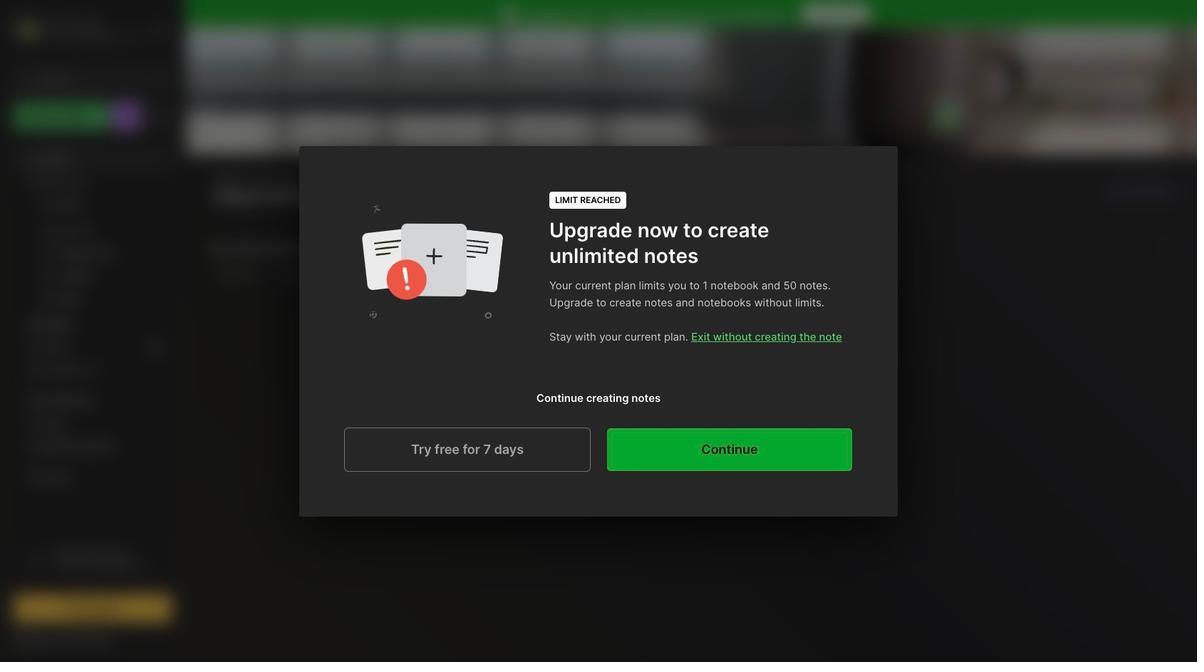 Task type: vqa. For each thing, say whether or not it's contained in the screenshot.
expand notebooks icon
yes



Task type: describe. For each thing, give the bounding box(es) containing it.
tree inside main element
[[5, 139, 180, 527]]

5 tab from the left
[[429, 265, 469, 282]]

none search field inside main element
[[39, 71, 159, 88]]

group inside tree
[[14, 193, 171, 319]]

expand notebooks image
[[19, 397, 27, 406]]

Search text field
[[39, 73, 159, 86]]



Task type: locate. For each thing, give the bounding box(es) containing it.
tab
[[212, 265, 266, 282], [272, 265, 315, 282], [320, 265, 381, 282], [386, 265, 423, 282], [429, 265, 469, 282]]

tab list
[[212, 265, 1178, 282]]

group
[[14, 193, 171, 319]]

main element
[[0, 0, 185, 662]]

2 tab from the left
[[272, 265, 315, 282]]

expand tags image
[[19, 420, 27, 428]]

3 tab from the left
[[320, 265, 381, 282]]

None search field
[[39, 71, 159, 88]]

1 tab from the left
[[212, 265, 266, 282]]

4 tab from the left
[[386, 265, 423, 282]]

tree
[[5, 139, 180, 527]]



